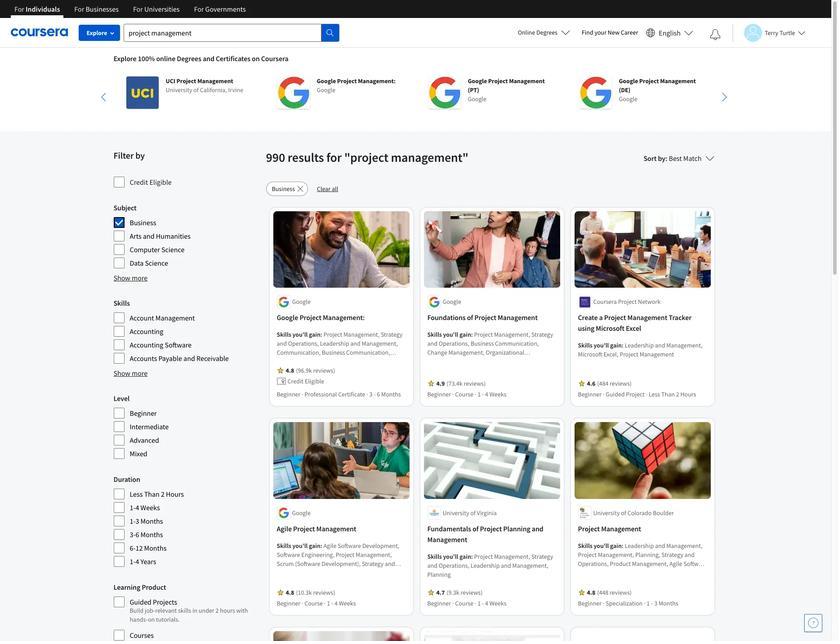 Task type: describe. For each thing, give the bounding box(es) containing it.
on inside build job-relevant skills in under 2 hours with hands-on tutorials.
[[148, 616, 155, 624]]

online degrees button
[[511, 22, 577, 42]]

and inside fundamentals of project planning and management
[[532, 524, 544, 533]]

payable
[[158, 354, 182, 363]]

english button
[[643, 18, 697, 47]]

skills group
[[114, 298, 261, 364]]

terry turtle
[[765, 29, 795, 37]]

excel,
[[604, 351, 619, 359]]

filter by
[[114, 150, 145, 161]]

hours inside duration group
[[166, 490, 184, 499]]

beginner for create a project management tracker using microsoft excel
[[578, 391, 602, 399]]

management: for google project management: google
[[358, 77, 396, 85]]

for for universities
[[133, 4, 143, 13]]

management inside uci project management university of california, irvine
[[197, 77, 233, 85]]

find your new career
[[582, 28, 638, 36]]

0 horizontal spatial degrees
[[177, 54, 201, 63]]

coursera image
[[11, 25, 68, 40]]

fundamentals of project planning and management
[[428, 524, 544, 544]]

skills you'll gain : down fundamentals
[[428, 553, 474, 561]]

beginner for agile project management
[[277, 599, 301, 608]]

hours
[[220, 607, 235, 615]]

fundamentals of project planning and management link
[[428, 523, 557, 545]]

turtle
[[780, 29, 795, 37]]

skills down the project management
[[578, 542, 593, 550]]

under
[[199, 607, 214, 615]]

online
[[518, 28, 535, 36]]

gain down the project management
[[610, 542, 622, 550]]

hands-
[[130, 616, 148, 624]]

project inside google project management: google
[[337, 77, 357, 85]]

network
[[638, 298, 661, 306]]

google project management (pt) google
[[468, 77, 545, 103]]

guided projects
[[130, 598, 177, 607]]

(pt)
[[468, 86, 479, 94]]

(484
[[597, 380, 609, 388]]

for for governments
[[194, 4, 204, 13]]

find
[[582, 28, 594, 36]]

: down google project management:
[[321, 331, 322, 339]]

university inside uci project management university of california, irvine
[[166, 86, 192, 94]]

- for foundations of project management
[[482, 391, 484, 399]]

tutorials.
[[156, 616, 180, 624]]

4 for fundamentals
[[485, 599, 488, 608]]

project management, strategy and operations, leadership and management, planning
[[428, 553, 553, 579]]

: down the project management
[[622, 542, 624, 550]]

coursera project network
[[593, 298, 661, 306]]

boulder
[[653, 509, 674, 517]]

businesses
[[86, 4, 119, 13]]

google project management: link
[[277, 312, 406, 323]]

business inside subject group
[[130, 218, 156, 227]]

skills down using
[[578, 342, 593, 350]]

beginner · course · 1 - 4 weeks for foundations
[[428, 391, 507, 399]]

duration group
[[114, 474, 261, 568]]

skills up change
[[428, 331, 442, 339]]

computer science
[[130, 245, 185, 254]]

all
[[332, 185, 338, 193]]

2 inside build job-relevant skills in under 2 hours with hands-on tutorials.
[[216, 607, 219, 615]]

4.8 (96.9k reviews)
[[286, 367, 335, 375]]

you'll down foundations
[[443, 331, 458, 339]]

4 for agile
[[335, 599, 338, 608]]

show more for data science
[[114, 273, 148, 282]]

create a project management tracker using microsoft excel link
[[578, 312, 707, 334]]

you'll down the project management
[[594, 542, 609, 550]]

: down fundamentals of project planning and management
[[471, 553, 473, 561]]

management inside 'google project management (de) google'
[[660, 77, 696, 85]]

intermediate
[[130, 422, 169, 431]]

level group
[[114, 393, 261, 460]]

(10.3k
[[296, 589, 312, 597]]

online degrees
[[518, 28, 558, 36]]

agile
[[277, 524, 292, 533]]

1- for 1-4 weeks
[[130, 503, 136, 512]]

you'll up excel,
[[594, 342, 609, 350]]

accounts payable and receivable
[[130, 354, 229, 363]]

product
[[142, 583, 166, 592]]

accounting software
[[130, 340, 192, 349]]

3 placeholder image from the left
[[575, 631, 711, 641]]

beginner inside level group
[[130, 409, 157, 418]]

learning product group
[[114, 582, 261, 641]]

leadership inside leadership and management, microsoft excel, project management
[[625, 342, 654, 350]]

months right certificate
[[381, 391, 401, 399]]

course for foundations
[[455, 391, 474, 399]]

reviews) for project
[[610, 589, 632, 597]]

explore 100% online degrees and certificates on coursera
[[114, 54, 289, 63]]

microsoft inside create a project management tracker using microsoft excel
[[596, 324, 625, 333]]

4 up 1-3 months
[[136, 503, 139, 512]]

1 horizontal spatial eligible
[[305, 378, 324, 386]]

skills you'll gain : down agile
[[277, 542, 324, 550]]

build job-relevant skills in under 2 hours with hands-on tutorials.
[[130, 607, 248, 624]]

show more for accounts payable and receivable
[[114, 369, 148, 378]]

professional
[[305, 391, 337, 399]]

for for businesses
[[74, 4, 84, 13]]

for governments
[[194, 4, 246, 13]]

: down foundations of project management
[[471, 331, 473, 339]]

skills down fundamentals
[[428, 553, 442, 561]]

years
[[141, 557, 156, 566]]

with
[[236, 607, 248, 615]]

course for fundamentals
[[455, 599, 474, 608]]

months for 3-6 months
[[141, 530, 163, 539]]

100%
[[138, 54, 155, 63]]

subject group
[[114, 202, 261, 269]]

1-4 years
[[130, 557, 156, 566]]

project inside create a project management tracker using microsoft excel
[[604, 313, 626, 322]]

advanced
[[130, 436, 159, 445]]

google project management (de) google
[[619, 77, 696, 103]]

operations, for foundations
[[439, 340, 470, 348]]

management"
[[391, 149, 469, 166]]

skills you'll gain : up excel,
[[578, 342, 625, 350]]

4.6
[[587, 380, 596, 388]]

management inside "link"
[[601, 524, 641, 533]]

explore button
[[79, 25, 120, 41]]

less than 2 hours
[[130, 490, 184, 499]]

4 left years
[[136, 557, 139, 566]]

people
[[476, 376, 494, 384]]

organizational
[[486, 349, 524, 357]]

filter
[[114, 150, 134, 161]]

: down agile project management
[[321, 542, 322, 550]]

skills inside group
[[114, 299, 130, 308]]

create
[[578, 313, 598, 322]]

university for project
[[593, 509, 620, 517]]

1-3 months
[[130, 517, 163, 526]]

management inside google project management (pt) google
[[509, 77, 545, 85]]

1 horizontal spatial guided
[[606, 391, 625, 399]]

more for data
[[132, 273, 148, 282]]

weeks for foundations of project management
[[490, 391, 507, 399]]

3 inside duration group
[[136, 517, 139, 526]]

2 horizontal spatial 3
[[655, 599, 658, 608]]

beginner · course · 1 - 4 weeks for agile
[[277, 599, 356, 608]]

virginia
[[477, 509, 497, 517]]

1 horizontal spatial than
[[662, 391, 675, 399]]

months for 1-3 months
[[141, 517, 163, 526]]

beginner for fundamentals of project planning and management
[[428, 599, 451, 608]]

strategy for foundations of project management
[[532, 331, 553, 339]]

by for filter
[[135, 150, 145, 161]]

1 for agile
[[327, 599, 330, 608]]

2 inside duration group
[[161, 490, 165, 499]]

(73.4k
[[447, 380, 463, 388]]

leadership inside the 'project management, strategy and operations, business communication, change management, organizational development, communication, culture, emotional intelligence, influencing, leadership and management, people management, planning'
[[522, 367, 551, 375]]

find your new career link
[[577, 27, 643, 38]]

skills down google project management:
[[277, 331, 291, 339]]

gain down foundations of project management
[[460, 331, 471, 339]]

gain down fundamentals of project planning and management
[[460, 553, 471, 561]]

(9.3k
[[447, 589, 460, 597]]

planning inside the 'project management, strategy and operations, business communication, change management, organizational development, communication, culture, emotional intelligence, influencing, leadership and management, people management, planning'
[[533, 376, 556, 384]]

career
[[621, 28, 638, 36]]

4.8 for management:
[[286, 367, 294, 375]]

google project management:
[[277, 313, 365, 322]]

create a project management tracker using microsoft excel
[[578, 313, 692, 333]]

sort by : best match
[[644, 154, 702, 163]]

leadership and management, microsoft excel, project management
[[578, 342, 703, 359]]

- for agile project management
[[331, 599, 333, 608]]

match
[[684, 154, 702, 163]]

gain down google project management:
[[309, 331, 321, 339]]

fundamentals
[[428, 524, 471, 533]]

subject
[[114, 203, 137, 212]]

your
[[595, 28, 607, 36]]

4.9 (73.4k reviews)
[[437, 380, 486, 388]]

colorado
[[628, 509, 652, 517]]

990
[[266, 149, 285, 166]]

weeks for agile project management
[[339, 599, 356, 608]]

of for foundations of project management
[[467, 313, 473, 322]]

4.8 (448 reviews)
[[587, 589, 632, 597]]

weeks inside duration group
[[141, 503, 160, 512]]

foundations of project management
[[428, 313, 538, 322]]

project inside project management, strategy and operations, leadership and management, planning
[[474, 553, 493, 561]]

management: for google project management:
[[323, 313, 365, 322]]

and inside leadership and management, microsoft excel, project management
[[655, 342, 665, 350]]

foundations of project management link
[[428, 312, 557, 323]]

google image for (pt)
[[428, 76, 461, 109]]

leadership inside project management, strategy and operations, leadership and management, planning
[[471, 562, 500, 570]]

4.6 (484 reviews)
[[587, 380, 632, 388]]

2 placeholder image from the left
[[424, 631, 560, 641]]

weeks for fundamentals of project planning and management
[[490, 599, 507, 608]]

1 vertical spatial credit
[[288, 378, 304, 386]]

by for sort
[[658, 154, 666, 163]]

1 placeholder image from the left
[[273, 631, 410, 641]]



Task type: vqa. For each thing, say whether or not it's contained in the screenshot.
Free
no



Task type: locate. For each thing, give the bounding box(es) containing it.
emotional
[[428, 367, 455, 375]]

for individuals
[[14, 4, 60, 13]]

microsoft inside leadership and management, microsoft excel, project management
[[578, 351, 603, 359]]

- right certificate
[[374, 391, 376, 399]]

1 show from the top
[[114, 273, 130, 282]]

more for accounts
[[132, 369, 148, 378]]

2 operations, from the top
[[439, 562, 470, 570]]

strategy inside the 'project management, strategy and operations, business communication, change management, organizational development, communication, culture, emotional intelligence, influencing, leadership and management, people management, planning'
[[532, 331, 553, 339]]

4.8 left (10.3k
[[286, 589, 294, 597]]

tracker
[[669, 313, 692, 322]]

weeks
[[490, 391, 507, 399], [141, 503, 160, 512], [339, 599, 356, 608], [490, 599, 507, 608]]

1 horizontal spatial explore
[[114, 54, 137, 63]]

clear
[[317, 185, 331, 193]]

using
[[578, 324, 595, 333]]

explore down the for businesses
[[87, 29, 107, 37]]

science
[[161, 245, 185, 254], [145, 259, 168, 268]]

of down university of virginia
[[473, 524, 479, 533]]

1- down "6-"
[[130, 557, 136, 566]]

gain down agile project management
[[309, 542, 321, 550]]

0 horizontal spatial university
[[166, 86, 192, 94]]

show for data
[[114, 273, 130, 282]]

microsoft down a
[[596, 324, 625, 333]]

beginner for foundations of project management
[[428, 391, 451, 399]]

of
[[194, 86, 199, 94], [467, 313, 473, 322], [471, 509, 476, 517], [621, 509, 627, 517], [473, 524, 479, 533]]

project inside fundamentals of project planning and management
[[480, 524, 502, 533]]

of for university of virginia
[[471, 509, 476, 517]]

0 horizontal spatial hours
[[166, 490, 184, 499]]

intelligence,
[[456, 367, 488, 375]]

4.8 for management
[[286, 589, 294, 597]]

1 vertical spatial business
[[130, 218, 156, 227]]

microsoft left excel,
[[578, 351, 603, 359]]

certificates
[[216, 54, 251, 63]]

credit eligible down (96.9k
[[288, 378, 324, 386]]

4.8 left (448
[[587, 589, 596, 597]]

1 horizontal spatial less
[[649, 391, 660, 399]]

accounts
[[130, 354, 157, 363]]

show for accounts
[[114, 369, 130, 378]]

university of colorado boulder
[[593, 509, 674, 517]]

credit eligible down filter by
[[130, 178, 172, 187]]

1 horizontal spatial on
[[252, 54, 260, 63]]

3-6 months
[[130, 530, 163, 539]]

4.7 (9.3k reviews)
[[437, 589, 483, 597]]

0 vertical spatial hours
[[681, 391, 696, 399]]

show more button for accounts
[[114, 368, 148, 379]]

0 horizontal spatial google image
[[277, 76, 310, 109]]

more
[[132, 273, 148, 282], [132, 369, 148, 378]]

months for 6-12 months
[[144, 544, 167, 553]]

2 show from the top
[[114, 369, 130, 378]]

data science
[[130, 259, 168, 268]]

project management, strategy and operations, business communication, change management, organizational development, communication, culture, emotional intelligence, influencing, leadership and management, people management, planning
[[428, 331, 556, 384]]

project inside the 'project management, strategy and operations, business communication, change management, organizational development, communication, culture, emotional intelligence, influencing, leadership and management, people management, planning'
[[474, 331, 493, 339]]

more down 'data'
[[132, 273, 148, 282]]

gain
[[309, 331, 321, 339], [460, 331, 471, 339], [610, 342, 622, 350], [309, 542, 321, 550], [610, 542, 622, 550], [460, 553, 471, 561]]

1 more from the top
[[132, 273, 148, 282]]

project inside google project management (pt) google
[[488, 77, 508, 85]]

(de)
[[619, 86, 631, 94]]

0 vertical spatial show more button
[[114, 273, 148, 283]]

0 vertical spatial coursera
[[261, 54, 289, 63]]

university down uci
[[166, 86, 192, 94]]

university up the project management
[[593, 509, 620, 517]]

4.7
[[437, 589, 445, 597]]

explore left the 100%
[[114, 54, 137, 63]]

3-
[[130, 530, 136, 539]]

of inside uci project management university of california, irvine
[[194, 86, 199, 94]]

google image for google
[[277, 76, 310, 109]]

1 vertical spatial degrees
[[177, 54, 201, 63]]

2 vertical spatial 1-
[[130, 557, 136, 566]]

account management
[[130, 313, 195, 322]]

show more button for data
[[114, 273, 148, 283]]

beginner down 4.7
[[428, 599, 451, 608]]

of inside fundamentals of project planning and management
[[473, 524, 479, 533]]

skills
[[114, 299, 130, 308], [277, 331, 291, 339], [428, 331, 442, 339], [578, 342, 593, 350], [277, 542, 291, 550], [578, 542, 593, 550], [428, 553, 442, 561]]

operations, for fundamentals
[[439, 562, 470, 570]]

4 for from the left
[[194, 4, 204, 13]]

0 horizontal spatial 6
[[136, 530, 139, 539]]

specialization
[[606, 599, 643, 608]]

banner navigation
[[7, 0, 253, 25]]

1- up 3-
[[130, 517, 136, 526]]

-
[[374, 391, 376, 399], [482, 391, 484, 399], [331, 599, 333, 608], [482, 599, 484, 608], [651, 599, 653, 608]]

university for fundamentals
[[443, 509, 469, 517]]

by right sort at the right of page
[[658, 154, 666, 163]]

by right filter
[[135, 150, 145, 161]]

1 vertical spatial leadership
[[522, 367, 551, 375]]

operations, inside project management, strategy and operations, leadership and management, planning
[[439, 562, 470, 570]]

1 vertical spatial operations,
[[439, 562, 470, 570]]

1 vertical spatial eligible
[[305, 378, 324, 386]]

credit eligible
[[130, 178, 172, 187], [288, 378, 324, 386]]

project
[[177, 77, 196, 85], [337, 77, 357, 85], [488, 77, 508, 85], [639, 77, 659, 85], [618, 298, 637, 306], [300, 313, 322, 322], [475, 313, 497, 322], [604, 313, 626, 322], [474, 331, 493, 339], [620, 351, 639, 359], [626, 391, 645, 399], [293, 524, 315, 533], [480, 524, 502, 533], [578, 524, 600, 533], [474, 553, 493, 561]]

0 vertical spatial management:
[[358, 77, 396, 85]]

course down 4.8 (10.3k reviews)
[[305, 599, 323, 608]]

reviews) up specialization
[[610, 589, 632, 597]]

1 for from the left
[[14, 4, 24, 13]]

0 horizontal spatial placeholder image
[[273, 631, 410, 641]]

1 vertical spatial accounting
[[130, 340, 163, 349]]

4 down "people"
[[485, 391, 488, 399]]

credit down filter by
[[130, 178, 148, 187]]

- down "people"
[[482, 391, 484, 399]]

arts and humanities
[[130, 232, 191, 241]]

0 horizontal spatial explore
[[87, 29, 107, 37]]

0 vertical spatial less
[[649, 391, 660, 399]]

1 horizontal spatial coursera
[[593, 298, 617, 306]]

business down 990
[[272, 185, 295, 193]]

best
[[669, 154, 682, 163]]

6 up 12
[[136, 530, 139, 539]]

2 accounting from the top
[[130, 340, 163, 349]]

skills you'll gain : down google project management:
[[277, 331, 324, 339]]

0 vertical spatial guided
[[606, 391, 625, 399]]

2 strategy from the top
[[532, 553, 553, 561]]

leadership down excel
[[625, 342, 654, 350]]

1 vertical spatial hours
[[166, 490, 184, 499]]

microsoft
[[596, 324, 625, 333], [578, 351, 603, 359]]

: left 'best'
[[666, 154, 668, 163]]

google image for (de)
[[580, 76, 612, 109]]

accounting for accounting
[[130, 327, 163, 336]]

2 horizontal spatial placeholder image
[[575, 631, 711, 641]]

1 vertical spatial show more button
[[114, 368, 148, 379]]

1 show more from the top
[[114, 273, 148, 282]]

1 vertical spatial on
[[148, 616, 155, 624]]

1 show more button from the top
[[114, 273, 148, 283]]

12
[[136, 544, 143, 553]]

credit
[[130, 178, 148, 187], [288, 378, 304, 386]]

None search field
[[124, 24, 340, 42]]

1 vertical spatial management:
[[323, 313, 365, 322]]

course down 4.9 (73.4k reviews)
[[455, 391, 474, 399]]

management inside leadership and management, microsoft excel, project management
[[640, 351, 674, 359]]

for universities
[[133, 4, 180, 13]]

placeholder image
[[273, 631, 410, 641], [424, 631, 560, 641], [575, 631, 711, 641]]

1 vertical spatial credit eligible
[[288, 378, 324, 386]]

- down 4.7 (9.3k reviews)
[[482, 599, 484, 608]]

reviews) for google
[[313, 367, 335, 375]]

eligible
[[149, 178, 172, 187], [305, 378, 324, 386]]

1 horizontal spatial credit
[[288, 378, 304, 386]]

by
[[135, 150, 145, 161], [658, 154, 666, 163]]

explore inside popup button
[[87, 29, 107, 37]]

results
[[288, 149, 324, 166]]

you'll down google project management:
[[293, 331, 308, 339]]

1- for 1-3 months
[[130, 517, 136, 526]]

3 up 3-
[[136, 517, 139, 526]]

0 vertical spatial show
[[114, 273, 130, 282]]

0 horizontal spatial eligible
[[149, 178, 172, 187]]

- right specialization
[[651, 599, 653, 608]]

beginner down 4.6
[[578, 391, 602, 399]]

0 vertical spatial strategy
[[532, 331, 553, 339]]

explore for explore 100% online degrees and certificates on coursera
[[114, 54, 137, 63]]

reviews) down intelligence,
[[464, 380, 486, 388]]

1 1- from the top
[[130, 503, 136, 512]]

0 vertical spatial communication,
[[495, 340, 539, 348]]

1 horizontal spatial 2
[[216, 607, 219, 615]]

strategy inside project management, strategy and operations, leadership and management, planning
[[532, 553, 553, 561]]

communication, up "people"
[[466, 358, 510, 366]]

2 show more button from the top
[[114, 368, 148, 379]]

1 down 4.8 (10.3k reviews)
[[327, 599, 330, 608]]

: down create a project management tracker using microsoft excel in the right of the page
[[622, 342, 624, 350]]

account
[[130, 313, 154, 322]]

reviews) for foundations
[[464, 380, 486, 388]]

3 for from the left
[[133, 4, 143, 13]]

2 show more from the top
[[114, 369, 148, 378]]

1 horizontal spatial hours
[[681, 391, 696, 399]]

leadership down culture, on the right of the page
[[522, 367, 551, 375]]

1 horizontal spatial credit eligible
[[288, 378, 324, 386]]

receivable
[[197, 354, 229, 363]]

2 vertical spatial planning
[[428, 571, 451, 579]]

1 horizontal spatial planning
[[503, 524, 531, 533]]

- for fundamentals of project planning and management
[[482, 599, 484, 608]]

operations, up change
[[439, 340, 470, 348]]

science down computer science
[[145, 259, 168, 268]]

4 for foundations
[[485, 391, 488, 399]]

for for individuals
[[14, 4, 24, 13]]

·
[[302, 391, 303, 399], [367, 391, 368, 399], [452, 391, 454, 399], [475, 391, 476, 399], [603, 391, 605, 399], [646, 391, 648, 399], [302, 599, 303, 608], [324, 599, 326, 608], [452, 599, 454, 608], [475, 599, 476, 608], [603, 599, 605, 608], [644, 599, 646, 608]]

1- for 1-4 years
[[130, 557, 136, 566]]

1 horizontal spatial 6
[[377, 391, 380, 399]]

reviews) right the (484
[[610, 380, 632, 388]]

1 vertical spatial communication,
[[466, 358, 510, 366]]

level
[[114, 394, 130, 403]]

accounting for accounting software
[[130, 340, 163, 349]]

university of california, irvine image
[[126, 76, 159, 109]]

0 horizontal spatial by
[[135, 150, 145, 161]]

6 right certificate
[[377, 391, 380, 399]]

beginner
[[277, 391, 301, 399], [428, 391, 451, 399], [578, 391, 602, 399], [130, 409, 157, 418], [277, 599, 301, 608], [428, 599, 451, 608], [578, 599, 602, 608]]

- down 4.8 (10.3k reviews)
[[331, 599, 333, 608]]

1 for project
[[647, 599, 650, 608]]

in
[[192, 607, 197, 615]]

2 1- from the top
[[130, 517, 136, 526]]

show more button
[[114, 273, 148, 283], [114, 368, 148, 379]]

1 google image from the left
[[277, 76, 310, 109]]

0 vertical spatial more
[[132, 273, 148, 282]]

0 horizontal spatial 2
[[161, 490, 165, 499]]

beginner down (10.3k
[[277, 599, 301, 608]]

0 horizontal spatial on
[[148, 616, 155, 624]]

a
[[599, 313, 603, 322]]

0 horizontal spatial leadership
[[471, 562, 500, 570]]

on down job-
[[148, 616, 155, 624]]

job-
[[145, 607, 155, 615]]

irvine
[[228, 86, 243, 94]]

and inside subject group
[[143, 232, 155, 241]]

of for fundamentals of project planning and management
[[473, 524, 479, 533]]

0 horizontal spatial credit eligible
[[130, 178, 172, 187]]

0 vertical spatial explore
[[87, 29, 107, 37]]

of left virginia
[[471, 509, 476, 517]]

1 vertical spatial science
[[145, 259, 168, 268]]

less inside duration group
[[130, 490, 143, 499]]

1 vertical spatial guided
[[130, 598, 151, 607]]

2 google image from the left
[[428, 76, 461, 109]]

beginner · course · 1 - 4 weeks down 4.9 (73.4k reviews)
[[428, 391, 507, 399]]

explore for explore
[[87, 29, 107, 37]]

6-
[[130, 544, 136, 553]]

for left 'universities'
[[133, 4, 143, 13]]

reviews) for create
[[610, 380, 632, 388]]

4.8 left (96.9k
[[286, 367, 294, 375]]

for left businesses
[[74, 4, 84, 13]]

management, inside leadership and management, microsoft excel, project management
[[667, 342, 703, 350]]

3 1- from the top
[[130, 557, 136, 566]]

4.8 (10.3k reviews)
[[286, 589, 335, 597]]

reviews)
[[313, 367, 335, 375], [464, 380, 486, 388], [610, 380, 632, 388], [313, 589, 335, 597], [461, 589, 483, 597], [610, 589, 632, 597]]

strategy
[[532, 331, 553, 339], [532, 553, 553, 561]]

3 google image from the left
[[580, 76, 612, 109]]

and inside skills group
[[184, 354, 195, 363]]

0 horizontal spatial less
[[130, 490, 143, 499]]

individuals
[[26, 4, 60, 13]]

1 operations, from the top
[[439, 340, 470, 348]]

"project
[[344, 149, 389, 166]]

2 horizontal spatial google image
[[580, 76, 612, 109]]

4.9
[[437, 380, 445, 388]]

leadership
[[625, 342, 654, 350], [522, 367, 551, 375], [471, 562, 500, 570]]

0 vertical spatial credit eligible
[[130, 178, 172, 187]]

0 vertical spatial leadership
[[625, 342, 654, 350]]

1 vertical spatial 2
[[161, 490, 165, 499]]

months right specialization
[[659, 599, 679, 608]]

reviews) for agile
[[313, 589, 335, 597]]

1- up 1-3 months
[[130, 503, 136, 512]]

accounting up accounts
[[130, 340, 163, 349]]

uci
[[166, 77, 175, 85]]

1 vertical spatial coursera
[[593, 298, 617, 306]]

project inside "link"
[[578, 524, 600, 533]]

computer
[[130, 245, 160, 254]]

coursera right certificates
[[261, 54, 289, 63]]

0 vertical spatial operations,
[[439, 340, 470, 348]]

1 down "people"
[[478, 391, 481, 399]]

data
[[130, 259, 144, 268]]

0 vertical spatial 1-
[[130, 503, 136, 512]]

business inside button
[[272, 185, 295, 193]]

1 vertical spatial than
[[144, 490, 160, 499]]

- for project management
[[651, 599, 653, 608]]

6-12 months
[[130, 544, 167, 553]]

skills you'll gain : down the project management
[[578, 542, 625, 550]]

months up 6-12 months
[[141, 530, 163, 539]]

0 horizontal spatial 3
[[136, 517, 139, 526]]

management inside fundamentals of project planning and management
[[428, 535, 467, 544]]

business inside the 'project management, strategy and operations, business communication, change management, organizational development, communication, culture, emotional intelligence, influencing, leadership and management, people management, planning'
[[471, 340, 494, 348]]

you'll down agile project management
[[293, 542, 308, 550]]

skills you'll gain :
[[277, 331, 324, 339], [428, 331, 474, 339], [578, 342, 625, 350], [277, 542, 324, 550], [578, 542, 625, 550], [428, 553, 474, 561]]

1 vertical spatial show more
[[114, 369, 148, 378]]

1 for foundations
[[478, 391, 481, 399]]

0 vertical spatial 3
[[369, 391, 373, 399]]

0 vertical spatial on
[[252, 54, 260, 63]]

1 horizontal spatial google image
[[428, 76, 461, 109]]

you'll down fundamentals
[[443, 553, 458, 561]]

What do you want to learn? text field
[[124, 24, 322, 42]]

months
[[381, 391, 401, 399], [141, 517, 163, 526], [141, 530, 163, 539], [144, 544, 167, 553], [659, 599, 679, 608]]

2 horizontal spatial business
[[471, 340, 494, 348]]

2 horizontal spatial leadership
[[625, 342, 654, 350]]

2 vertical spatial 3
[[655, 599, 658, 608]]

1 vertical spatial planning
[[503, 524, 531, 533]]

projects
[[153, 598, 177, 607]]

project inside uci project management university of california, irvine
[[177, 77, 196, 85]]

reviews) right (10.3k
[[313, 589, 335, 597]]

1 accounting from the top
[[130, 327, 163, 336]]

arts
[[130, 232, 142, 241]]

on right certificates
[[252, 54, 260, 63]]

project inside leadership and management, microsoft excel, project management
[[620, 351, 639, 359]]

management inside create a project management tracker using microsoft excel
[[628, 313, 668, 322]]

operations, inside the 'project management, strategy and operations, business communication, change management, organizational development, communication, culture, emotional intelligence, influencing, leadership and management, people management, planning'
[[439, 340, 470, 348]]

1-
[[130, 503, 136, 512], [130, 517, 136, 526], [130, 557, 136, 566]]

2 vertical spatial leadership
[[471, 562, 500, 570]]

beginner down (96.9k
[[277, 391, 301, 399]]

project inside 'google project management (de) google'
[[639, 77, 659, 85]]

for businesses
[[74, 4, 119, 13]]

skills down agile
[[277, 542, 291, 550]]

beginner for project management
[[578, 599, 602, 608]]

2 vertical spatial business
[[471, 340, 494, 348]]

beginner · professional certificate · 3 - 6 months
[[277, 391, 401, 399]]

science down humanities
[[161, 245, 185, 254]]

0 vertical spatial show more
[[114, 273, 148, 282]]

1 vertical spatial 6
[[136, 530, 139, 539]]

0 horizontal spatial planning
[[428, 571, 451, 579]]

0 vertical spatial business
[[272, 185, 295, 193]]

management inside skills group
[[156, 313, 195, 322]]

universities
[[144, 4, 180, 13]]

project management
[[578, 524, 641, 533]]

4 down project management, strategy and operations, leadership and management, planning
[[485, 599, 488, 608]]

beginner down 4.9
[[428, 391, 451, 399]]

1 horizontal spatial university
[[443, 509, 469, 517]]

skills you'll gain : down foundations
[[428, 331, 474, 339]]

management: inside google project management: google
[[358, 77, 396, 85]]

reviews) for fundamentals
[[461, 589, 483, 597]]

show more
[[114, 273, 148, 282], [114, 369, 148, 378]]

planning inside fundamentals of project planning and management
[[503, 524, 531, 533]]

0 vertical spatial degrees
[[537, 28, 558, 36]]

show more down 'data'
[[114, 273, 148, 282]]

0 vertical spatial accounting
[[130, 327, 163, 336]]

duration
[[114, 475, 140, 484]]

course down 4.7 (9.3k reviews)
[[455, 599, 474, 608]]

2 for from the left
[[74, 4, 84, 13]]

of for university of colorado boulder
[[621, 509, 627, 517]]

1 vertical spatial 1-
[[130, 517, 136, 526]]

communication, up "organizational"
[[495, 340, 539, 348]]

google image
[[277, 76, 310, 109], [428, 76, 461, 109], [580, 76, 612, 109]]

skills up account
[[114, 299, 130, 308]]

4 down 4.8 (10.3k reviews)
[[335, 599, 338, 608]]

1 strategy from the top
[[532, 331, 553, 339]]

guided inside learning product group
[[130, 598, 151, 607]]

planning inside project management, strategy and operations, leadership and management, planning
[[428, 571, 451, 579]]

1 down 4.7 (9.3k reviews)
[[478, 599, 481, 608]]

0 vertical spatial 6
[[377, 391, 380, 399]]

show more button down 'data'
[[114, 273, 148, 283]]

months up '3-6 months'
[[141, 517, 163, 526]]

show notifications image
[[710, 29, 721, 40]]

0 horizontal spatial credit
[[130, 178, 148, 187]]

0 vertical spatial credit
[[130, 178, 148, 187]]

4
[[485, 391, 488, 399], [136, 503, 139, 512], [136, 557, 139, 566], [335, 599, 338, 608], [485, 599, 488, 608]]

strategy for fundamentals of project planning and management
[[532, 553, 553, 561]]

1 for fundamentals
[[478, 599, 481, 608]]

than inside duration group
[[144, 490, 160, 499]]

1 horizontal spatial placeholder image
[[424, 631, 560, 641]]

2 horizontal spatial 2
[[676, 391, 679, 399]]

business up arts
[[130, 218, 156, 227]]

0 vertical spatial 2
[[676, 391, 679, 399]]

beginner · course · 1 - 4 weeks for fundamentals
[[428, 599, 507, 608]]

project management link
[[578, 523, 707, 534]]

terry
[[765, 29, 779, 37]]

3 right certificate
[[369, 391, 373, 399]]

gain up excel,
[[610, 342, 622, 350]]

coursera up a
[[593, 298, 617, 306]]

2 horizontal spatial university
[[593, 509, 620, 517]]

1
[[478, 391, 481, 399], [327, 599, 330, 608], [478, 599, 481, 608], [647, 599, 650, 608]]

beginner · course · 1 - 4 weeks down 4.7 (9.3k reviews)
[[428, 599, 507, 608]]

help center image
[[808, 618, 819, 629]]

0 horizontal spatial coursera
[[261, 54, 289, 63]]

business button
[[266, 182, 308, 196]]

1 horizontal spatial leadership
[[522, 367, 551, 375]]

course for agile
[[305, 599, 323, 608]]

1 vertical spatial more
[[132, 369, 148, 378]]

0 vertical spatial planning
[[533, 376, 556, 384]]

1 right specialization
[[647, 599, 650, 608]]

2 horizontal spatial planning
[[533, 376, 556, 384]]

science for data science
[[145, 259, 168, 268]]

1 horizontal spatial 3
[[369, 391, 373, 399]]

0 horizontal spatial than
[[144, 490, 160, 499]]

1 vertical spatial explore
[[114, 54, 137, 63]]

credit down (96.9k
[[288, 378, 304, 386]]

science for computer science
[[161, 245, 185, 254]]

1 horizontal spatial business
[[272, 185, 295, 193]]

2 more from the top
[[132, 369, 148, 378]]

1 horizontal spatial by
[[658, 154, 666, 163]]

degrees inside "dropdown button"
[[537, 28, 558, 36]]

6 inside duration group
[[136, 530, 139, 539]]

change
[[428, 349, 447, 357]]

university up fundamentals
[[443, 509, 469, 517]]

0 vertical spatial eligible
[[149, 178, 172, 187]]



